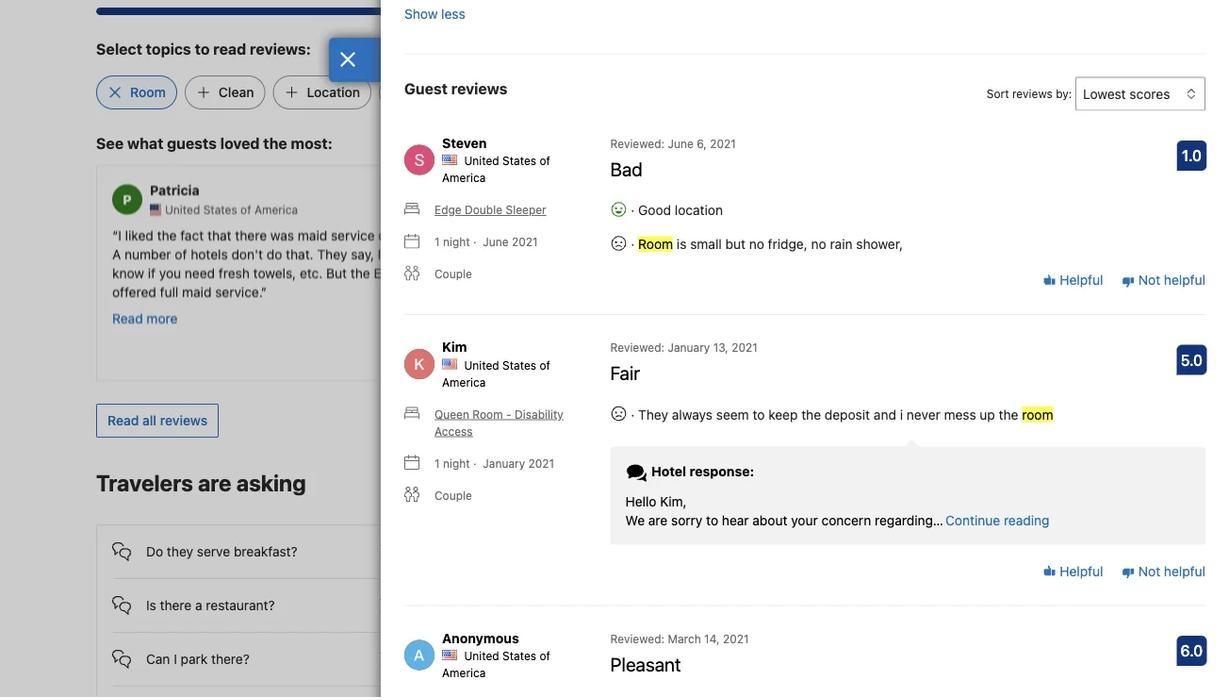 Task type: vqa. For each thing, say whether or not it's contained in the screenshot.
Fair
yes



Task type: locate. For each thing, give the bounding box(es) containing it.
helpful for second helpful button
[[1057, 563, 1104, 579]]

0 vertical spatial helpful button
[[1044, 271, 1104, 290]]

not for 1st helpful button
[[1139, 272, 1161, 288]]

helpful up scored 5.0 element
[[1165, 272, 1206, 288]]

united states of america for anonymous
[[442, 649, 551, 679]]

1 vertical spatial do
[[593, 597, 608, 613]]

edge down let
[[374, 264, 405, 280]]

helpful button up 'hotel'
[[1044, 271, 1104, 290]]

were
[[1011, 246, 1040, 261]]

1 vertical spatial reviewed:
[[611, 341, 665, 354]]

towels,
[[253, 264, 296, 280]]

to left hear
[[707, 512, 719, 528]]

sorry
[[672, 512, 703, 528]]

1 horizontal spatial they
[[639, 406, 669, 422]]

1 horizontal spatial are
[[649, 512, 668, 528]]

of up 'you'
[[175, 246, 187, 261]]

can i park there? button
[[112, 633, 411, 670]]

night down access
[[443, 456, 470, 470]]

1 1 from the top
[[435, 235, 440, 248]]

1 reviewed: from the top
[[611, 137, 665, 150]]

show
[[405, 5, 438, 21]]

hello
[[626, 493, 657, 509]]

room left is
[[639, 236, 674, 252]]

2 helpful from the top
[[1165, 563, 1206, 579]]

2 reviewed: from the top
[[611, 341, 665, 354]]

reviewed: up have
[[611, 632, 665, 645]]

couple down 1 night · january 2021
[[435, 488, 472, 502]]

does this property have non- smoking rooms?
[[500, 649, 677, 684]]

full
[[160, 283, 179, 299]]

and
[[601, 246, 624, 261], [958, 246, 980, 261], [941, 264, 963, 280], [874, 406, 897, 422], [530, 597, 553, 613]]

not for second helpful button
[[1139, 563, 1161, 579]]

5.0
[[1182, 351, 1204, 369]]

do up towels,
[[267, 246, 282, 261]]

i
[[118, 227, 122, 242], [469, 227, 472, 242], [876, 302, 879, 318], [612, 597, 615, 613], [174, 651, 177, 667]]

are down the kim,
[[649, 512, 668, 528]]

0 horizontal spatial do
[[267, 246, 282, 261]]

couple down stadium,
[[435, 267, 472, 280]]

1 not helpful button from the top
[[1122, 271, 1206, 290]]

0 horizontal spatial are
[[198, 470, 232, 496]]

i for " i found it very conveniently located to yankee stadium, the cloisters and many delicious restaurants.
[[469, 227, 472, 242]]

united down anonymous
[[464, 649, 500, 662]]

1 vertical spatial very
[[1043, 246, 1070, 261]]

0 horizontal spatial "
[[112, 227, 118, 242]]

2 helpful from the top
[[1057, 563, 1104, 579]]

1 united states of america image from the left
[[150, 204, 161, 215]]

1 night from the top
[[443, 235, 470, 248]]

0 horizontal spatial was
[[271, 227, 294, 242]]

united states of america down anonymous
[[442, 649, 551, 679]]

do they serve breakfast? button
[[112, 525, 411, 563]]

very down 'sleeper'
[[526, 227, 552, 242]]

" everything was wonderful. the staff was amazing. luis, dominic and eric were very helpful, professional and very informative. we liked it so much we reserved it for thanksgiving weekend. i would recommend this hotel to anyone. loved it.
[[814, 227, 1103, 337]]

access
[[435, 424, 473, 437]]

0 vertical spatial helpful
[[1057, 272, 1104, 288]]

· down edge double sleeper link
[[474, 235, 477, 248]]

1 vertical spatial there
[[160, 597, 192, 613]]

2 not from the top
[[1139, 563, 1161, 579]]

helpful
[[1057, 272, 1104, 288], [1057, 563, 1104, 579]]

i up a
[[118, 227, 122, 242]]

liked inside " everything was wonderful. the staff was amazing. luis, dominic and eric were very helpful, professional and very informative. we liked it so much we reserved it for thanksgiving weekend. i would recommend this hotel to anyone. loved it.
[[814, 283, 842, 299]]

1 vertical spatial liked
[[814, 283, 842, 299]]

america up edge double sleeper link
[[442, 171, 486, 184]]

do right when
[[593, 597, 608, 613]]

continue reading link
[[946, 511, 1050, 529]]

there left a
[[160, 597, 192, 613]]

0 horizontal spatial they
[[317, 246, 348, 261]]

but
[[726, 236, 746, 252]]

2 vertical spatial reviewed:
[[611, 632, 665, 645]]

0 vertical spatial night
[[443, 235, 470, 248]]

1 for fair
[[435, 456, 440, 470]]

to down thanksgiving on the right of page
[[1058, 302, 1071, 318]]

america up that.
[[255, 203, 298, 216]]

room inside queen room - disability access
[[473, 407, 503, 420]]

0 vertical spatial 1
[[435, 235, 440, 248]]

helpful for 1st helpful button
[[1057, 272, 1104, 288]]

p
[[123, 191, 132, 207]]

-
[[507, 407, 512, 420]]

1 horizontal spatial liked
[[814, 283, 842, 299]]

" down edge double sleeper link
[[463, 227, 469, 242]]

1 vertical spatial january
[[483, 456, 526, 470]]

0 horizontal spatial no
[[750, 236, 765, 252]]

3 " from the left
[[814, 227, 820, 242]]

wonderful.
[[916, 227, 980, 242]]

january left 13,
[[668, 341, 711, 354]]

0 vertical spatial helpful
[[1165, 272, 1206, 288]]

helpful
[[1165, 272, 1206, 288], [1165, 563, 1206, 579]]

night down edge double sleeper link
[[443, 235, 470, 248]]

do inside " i liked the fact that there was maid service daily. a number of hotels don't do that.  they say, let us know if you need fresh towels, etc.  but the edge offered full maid service.
[[267, 246, 282, 261]]

maid up that.
[[298, 227, 328, 242]]

are left asking
[[198, 470, 232, 496]]

helpful button down reading
[[1044, 562, 1104, 581]]

response:
[[690, 464, 755, 479]]

not helpful button for 1st helpful button
[[1122, 271, 1206, 290]]

0 horizontal spatial we
[[626, 512, 645, 528]]

would
[[883, 302, 919, 318]]

recommend
[[922, 302, 995, 318]]

· good location
[[628, 202, 723, 218]]

january
[[668, 341, 711, 354], [483, 456, 526, 470]]

i left pay?
[[612, 597, 615, 613]]

united states of america image up found on the left top
[[501, 204, 512, 215]]

reviewed: up bad
[[611, 137, 665, 150]]

0 vertical spatial not helpful button
[[1122, 271, 1206, 290]]

" inside " everything was wonderful. the staff was amazing. luis, dominic and eric were very helpful, professional and very informative. we liked it so much we reserved it for thanksgiving weekend. i would recommend this hotel to anyone. loved it.
[[814, 227, 820, 242]]

was up that.
[[271, 227, 294, 242]]

mess
[[945, 406, 977, 422]]

helpful for second helpful button
[[1165, 563, 1206, 579]]

location
[[307, 84, 360, 100]]

night
[[443, 235, 470, 248], [443, 456, 470, 470]]

we
[[1072, 264, 1091, 280], [626, 512, 645, 528]]

helpful,
[[814, 264, 859, 280]]

1 horizontal spatial was
[[888, 227, 912, 242]]

this down for
[[999, 302, 1021, 318]]

1 not helpful from the top
[[1136, 272, 1206, 288]]

reviews
[[452, 79, 508, 97], [1013, 87, 1053, 100], [160, 413, 208, 428]]

0 horizontal spatial edge
[[374, 264, 405, 280]]

we up thanksgiving on the right of page
[[1072, 264, 1091, 280]]

1 vertical spatial read
[[108, 413, 139, 428]]

2021 right 14,
[[723, 632, 749, 645]]

read inside this is a carousel with rotating slides. it displays featured reviews of the property. use the next and previous buttons to navigate. region
[[112, 310, 143, 325]]

much
[[875, 283, 909, 299]]

" i liked the fact that there was maid service daily. a number of hotels don't do that.  they say, let us know if you need fresh towels, etc.  but the edge offered full maid service.
[[112, 227, 411, 299]]

2 horizontal spatial was
[[1042, 227, 1066, 242]]

1 " from the left
[[112, 227, 118, 242]]

" up a
[[112, 227, 118, 242]]

1 vertical spatial this
[[534, 649, 557, 665]]

the
[[984, 227, 1007, 242]]

states up 'sleeper'
[[503, 154, 537, 167]]

room
[[130, 84, 166, 100], [639, 236, 674, 252], [473, 407, 503, 420]]

it left for
[[990, 283, 998, 299]]

1 no from the left
[[750, 236, 765, 252]]

" left rain
[[814, 227, 820, 242]]

states for steven
[[503, 154, 537, 167]]

united states of america for steven
[[442, 154, 551, 184]]

it inside the '" i found it very conveniently located to yankee stadium, the cloisters and many delicious restaurants.'
[[515, 227, 522, 242]]

2 horizontal spatial room
[[639, 236, 674, 252]]

2 was from the left
[[888, 227, 912, 242]]

1 horizontal spatial there
[[235, 227, 267, 242]]

3 reviewed: from the top
[[611, 632, 665, 645]]

· for · they always seem to keep the deposit and i never mess up the room
[[631, 406, 635, 422]]

not helpful up 6.0
[[1136, 563, 1206, 579]]

1 horizontal spatial maid
[[298, 227, 328, 242]]

this inside " everything was wonderful. the staff was amazing. luis, dominic and eric were very helpful, professional and very informative. we liked it so much we reserved it for thanksgiving weekend. i would recommend this hotel to anyone. loved it.
[[999, 302, 1021, 318]]

night for bad
[[443, 235, 470, 248]]

couple
[[435, 267, 472, 280], [435, 488, 472, 502]]

delicious
[[663, 246, 718, 261]]

there
[[235, 227, 267, 242], [160, 597, 192, 613]]

to
[[195, 40, 210, 58], [685, 227, 697, 242], [1058, 302, 1071, 318], [753, 406, 765, 422], [707, 512, 719, 528]]

0 horizontal spatial very
[[526, 227, 552, 242]]

june left '6,'
[[668, 137, 694, 150]]

0 vertical spatial we
[[1072, 264, 1091, 280]]

1 vertical spatial 1
[[435, 456, 440, 470]]

the right up on the bottom of page
[[999, 406, 1019, 422]]

1 vertical spatial we
[[626, 512, 645, 528]]

they left always
[[639, 406, 669, 422]]

very
[[526, 227, 552, 242], [1043, 246, 1070, 261], [967, 264, 993, 280]]

the right loved
[[263, 134, 287, 152]]

not helpful button up 6.0
[[1122, 562, 1206, 581]]

0 vertical spatial couple
[[435, 267, 472, 280]]

america up queen
[[442, 375, 486, 388]]

no right but
[[750, 236, 765, 252]]

we inside " everything was wonderful. the staff was amazing. luis, dominic and eric were very helpful, professional and very informative. we liked it so much we reserved it for thanksgiving weekend. i would recommend this hotel to anyone. loved it.
[[1072, 264, 1091, 280]]

they inside " i liked the fact that there was maid service daily. a number of hotels don't do that.  they say, let us know if you need fresh towels, etc.  but the edge offered full maid service.
[[317, 246, 348, 261]]

0 horizontal spatial maid
[[182, 283, 212, 299]]

1 vertical spatial not
[[1139, 563, 1161, 579]]

0 horizontal spatial it
[[515, 227, 522, 242]]

states up conveniently at the top of page
[[554, 203, 588, 216]]

0 vertical spatial liked
[[125, 227, 154, 242]]

1 horizontal spatial edge
[[435, 203, 462, 216]]

1 helpful from the top
[[1057, 272, 1104, 288]]

queen
[[435, 407, 470, 420]]

2021 right 13,
[[732, 341, 758, 354]]

not helpful up scored 5.0 element
[[1136, 272, 1206, 288]]

0 horizontal spatial reviews
[[160, 413, 208, 428]]

0 horizontal spatial united states of america image
[[150, 204, 161, 215]]

1 horizontal spatial do
[[593, 597, 608, 613]]

1 vertical spatial helpful
[[1165, 563, 1206, 579]]

breakfast?
[[234, 544, 298, 559]]

was up luis,
[[888, 227, 912, 242]]

june
[[668, 137, 694, 150], [483, 235, 509, 248]]

reviewed: up fair
[[611, 341, 665, 354]]

serve
[[197, 544, 230, 559]]

2021 for fair
[[732, 341, 758, 354]]

" inside " i liked the fact that there was maid service daily. a number of hotels don't do that.  they say, let us know if you need fresh towels, etc.  but the edge offered full maid service.
[[112, 227, 118, 242]]

2 couple from the top
[[435, 488, 472, 502]]

1 vertical spatial night
[[443, 456, 470, 470]]

i left found on the left top
[[469, 227, 472, 242]]

have
[[616, 649, 645, 665]]

1 horizontal spatial "
[[463, 227, 469, 242]]

1 horizontal spatial january
[[668, 341, 711, 354]]

2 vertical spatial room
[[473, 407, 503, 420]]

and left 'i'
[[874, 406, 897, 422]]

rain
[[830, 236, 853, 252]]

reviews right all at bottom
[[160, 413, 208, 428]]

no
[[750, 236, 765, 252], [812, 236, 827, 252]]

0 horizontal spatial june
[[483, 235, 509, 248]]

reviews for guest
[[452, 79, 508, 97]]

0 vertical spatial they
[[317, 246, 348, 261]]

2 not helpful button from the top
[[1122, 562, 1206, 581]]

1 down access
[[435, 456, 440, 470]]

list of reviews region
[[393, 111, 1218, 697]]

2 horizontal spatial very
[[1043, 246, 1070, 261]]

0 horizontal spatial room
[[130, 84, 166, 100]]

0 vertical spatial not helpful
[[1136, 272, 1206, 288]]

" inside the '" i found it very conveniently located to yankee stadium, the cloisters and many delicious restaurants.'
[[463, 227, 469, 242]]

1 horizontal spatial this
[[999, 302, 1021, 318]]

0 vertical spatial maid
[[298, 227, 328, 242]]

america for anonymous
[[442, 666, 486, 679]]

edge inside " i liked the fact that there was maid service daily. a number of hotels don't do that.  they say, let us know if you need fresh towels, etc.  but the edge offered full maid service.
[[374, 264, 405, 280]]

2 horizontal spatial "
[[814, 227, 820, 242]]

queen room - disability access
[[435, 407, 564, 437]]

read
[[213, 40, 246, 58]]

if
[[148, 264, 156, 280]]

united states of america up -
[[442, 358, 551, 388]]

reviewed: for pleasant
[[611, 632, 665, 645]]

weekend.
[[814, 302, 872, 318]]

was inside " i liked the fact that there was maid service daily. a number of hotels don't do that.  they say, let us know if you need fresh towels, etc.  but the edge offered full maid service.
[[271, 227, 294, 242]]

0 vertical spatial do
[[267, 246, 282, 261]]

liked
[[125, 227, 154, 242], [814, 283, 842, 299]]

1 horizontal spatial we
[[1072, 264, 1091, 280]]

1 horizontal spatial very
[[967, 264, 993, 280]]

states up smoking
[[503, 649, 537, 662]]

2 1 from the top
[[435, 456, 440, 470]]

i inside the '" i found it very conveniently located to yankee stadium, the cloisters and many delicious restaurants.'
[[469, 227, 472, 242]]

reviews left by:
[[1013, 87, 1053, 100]]

1 vertical spatial maid
[[182, 283, 212, 299]]

1 helpful from the top
[[1165, 272, 1206, 288]]

1 vertical spatial not helpful
[[1136, 563, 1206, 579]]

liked inside " i liked the fact that there was maid service daily. a number of hotels don't do that.  they say, let us know if you need fresh towels, etc.  but the edge offered full maid service.
[[125, 227, 154, 242]]

1 vertical spatial edge
[[374, 264, 405, 280]]

and right how
[[530, 597, 553, 613]]

0 vertical spatial very
[[526, 227, 552, 242]]

states for kim
[[503, 358, 537, 371]]

3 was from the left
[[1042, 227, 1066, 242]]

united down steven at left
[[464, 154, 500, 167]]

2 united states of america image from the left
[[501, 204, 512, 215]]

0 vertical spatial this
[[999, 302, 1021, 318]]

that.
[[286, 246, 314, 261]]

this up smoking
[[534, 649, 557, 665]]

" for " i liked the fact that there was maid service daily. a number of hotels don't do that.  they say, let us know if you need fresh towels, etc.  but the edge offered full maid service.
[[112, 227, 118, 242]]

0 horizontal spatial liked
[[125, 227, 154, 242]]

i for can i park there?
[[174, 651, 177, 667]]

0 vertical spatial reviewed:
[[611, 137, 665, 150]]

1 vertical spatial couple
[[435, 488, 472, 502]]

maid down need
[[182, 283, 212, 299]]

1 vertical spatial not helpful button
[[1122, 562, 1206, 581]]

1 vertical spatial are
[[649, 512, 668, 528]]

2021 right '6,'
[[711, 137, 737, 150]]

1 vertical spatial they
[[639, 406, 669, 422]]

but
[[326, 264, 347, 280]]

1 vertical spatial room
[[639, 236, 674, 252]]

united states of america image
[[150, 204, 161, 215], [501, 204, 512, 215]]

liked up number
[[125, 227, 154, 242]]

2 night from the top
[[443, 456, 470, 470]]

there?
[[211, 651, 250, 667]]

america down anonymous
[[442, 666, 486, 679]]

the up restaurants.
[[521, 246, 540, 261]]

states
[[503, 154, 537, 167], [203, 203, 237, 216], [554, 203, 588, 216], [503, 358, 537, 371], [503, 649, 537, 662]]

liked down helpful,
[[814, 283, 842, 299]]

they inside list of reviews region
[[639, 406, 669, 422]]

1 horizontal spatial united states of america image
[[501, 204, 512, 215]]

service
[[331, 227, 375, 242]]

1 horizontal spatial room
[[473, 407, 503, 420]]

read more
[[112, 310, 178, 325]]

1 horizontal spatial reviews
[[452, 79, 508, 97]]

don't
[[232, 246, 263, 261]]

not
[[1139, 272, 1161, 288], [1139, 563, 1161, 579]]

to inside the '" i found it very conveniently located to yankee stadium, the cloisters and many delicious restaurants.'
[[685, 227, 697, 242]]

read left all at bottom
[[108, 413, 139, 428]]

0 vertical spatial read
[[112, 310, 143, 325]]

no left rain
[[812, 236, 827, 252]]

it right found on the left top
[[515, 227, 522, 242]]

how and when do i pay?
[[500, 597, 647, 613]]

room down "topics"
[[130, 84, 166, 100]]

kim
[[442, 339, 467, 354]]

was right the staff
[[1042, 227, 1066, 242]]

0 vertical spatial there
[[235, 227, 267, 242]]

1 vertical spatial helpful
[[1057, 563, 1104, 579]]

1 vertical spatial june
[[483, 235, 509, 248]]

1 horizontal spatial no
[[812, 236, 827, 252]]

very down eric
[[967, 264, 993, 280]]

0 vertical spatial not
[[1139, 272, 1161, 288]]

room for · room is small but no fridge, no rain shower,
[[639, 236, 674, 252]]

i inside " i liked the fact that there was maid service daily. a number of hotels don't do that.  they say, let us know if you need fresh towels, etc.  but the edge offered full maid service.
[[118, 227, 122, 242]]

1 vertical spatial helpful button
[[1044, 562, 1104, 581]]

· for · room is small but no fridge, no rain shower,
[[631, 236, 635, 252]]

reviewed: june 6, 2021
[[611, 137, 737, 150]]

0 vertical spatial january
[[668, 341, 711, 354]]

0 vertical spatial edge
[[435, 203, 462, 216]]

united down the kim
[[464, 358, 500, 371]]

park
[[181, 651, 208, 667]]

we down hello
[[626, 512, 645, 528]]

· down fair
[[631, 406, 635, 422]]

bad
[[611, 157, 643, 180]]

january down queen room - disability access
[[483, 456, 526, 470]]

very up informative.
[[1043, 246, 1070, 261]]

1 couple from the top
[[435, 267, 472, 280]]

room for queen room - disability access
[[473, 407, 503, 420]]

about
[[753, 512, 788, 528]]

to up the delicious at right top
[[685, 227, 697, 242]]

america for steven
[[442, 171, 486, 184]]

1 night · june 2021
[[435, 235, 538, 248]]

i right can
[[174, 651, 177, 667]]

are
[[198, 470, 232, 496], [649, 512, 668, 528]]

sort reviews by:
[[987, 87, 1073, 100]]

it left so in the right top of the page
[[846, 283, 854, 299]]

1 not from the top
[[1139, 272, 1161, 288]]

1 was from the left
[[271, 227, 294, 242]]

1 for bad
[[435, 235, 440, 248]]

and left eric
[[958, 246, 980, 261]]

· left the located
[[631, 236, 635, 252]]

0 horizontal spatial this
[[534, 649, 557, 665]]

scored 6.0 element
[[1177, 636, 1208, 666]]

2 horizontal spatial reviews
[[1013, 87, 1053, 100]]

2 " from the left
[[463, 227, 469, 242]]

1 horizontal spatial june
[[668, 137, 694, 150]]

june up restaurants.
[[483, 235, 509, 248]]

0 horizontal spatial there
[[160, 597, 192, 613]]

"
[[112, 227, 118, 242], [463, 227, 469, 242], [814, 227, 820, 242]]

asking
[[236, 470, 306, 496]]



Task type: describe. For each thing, give the bounding box(es) containing it.
united states of america image for i found it very conveniently located to yankee stadium, the cloisters and many delicious restaurants.
[[501, 204, 512, 215]]

united for kim
[[464, 358, 500, 371]]

to inside hello kim, we are sorry to hear about your concern regarding… continue reading
[[707, 512, 719, 528]]

sort
[[987, 87, 1010, 100]]

scored 1.0 element
[[1177, 140, 1208, 171]]

say,
[[351, 246, 375, 261]]

hotel
[[1024, 302, 1055, 318]]

good
[[639, 202, 672, 218]]

you
[[159, 264, 181, 280]]

to inside " everything was wonderful. the staff was amazing. luis, dominic and eric were very helpful, professional and very informative. we liked it so much we reserved it for thanksgiving weekend. i would recommend this hotel to anyone. loved it.
[[1058, 302, 1071, 318]]

less
[[442, 5, 466, 21]]

double
[[465, 203, 503, 216]]

a
[[112, 246, 121, 261]]

united states of america for kim
[[442, 358, 551, 388]]

· room is small but no fridge, no rain shower,
[[628, 236, 904, 252]]

reviews inside button
[[160, 413, 208, 428]]

more
[[147, 310, 178, 325]]

scored 5.0 element
[[1177, 345, 1208, 375]]

fresh
[[219, 264, 250, 280]]

this is a carousel with rotating slides. it displays featured reviews of the property. use the next and previous buttons to navigate. region
[[81, 157, 1149, 388]]

and inside the '" i found it very conveniently located to yankee stadium, the cloisters and many delicious restaurants.'
[[601, 246, 624, 261]]

reviewed: january 13, 2021
[[611, 341, 758, 354]]

america up the located
[[605, 203, 649, 216]]

there inside is there a restaurant? button
[[160, 597, 192, 613]]

night for fair
[[443, 456, 470, 470]]

us
[[397, 246, 411, 261]]

it.
[[905, 321, 915, 337]]

to left keep
[[753, 406, 765, 422]]

of up conveniently at the top of page
[[591, 203, 602, 216]]

free wifi 9.0 meter
[[96, 7, 427, 15]]

many
[[627, 246, 660, 261]]

· for · good location
[[631, 202, 635, 218]]

2021 down disability
[[529, 456, 555, 470]]

" for " i found it very conveniently located to yankee stadium, the cloisters and many delicious restaurants.
[[463, 227, 469, 242]]

can
[[146, 651, 170, 667]]

is there a restaurant? button
[[112, 579, 411, 617]]

do inside button
[[593, 597, 608, 613]]

conveniently
[[556, 227, 633, 242]]

0 horizontal spatial january
[[483, 456, 526, 470]]

hotels
[[191, 246, 228, 261]]

number
[[125, 246, 171, 261]]

"
[[261, 283, 267, 299]]

the down say,
[[351, 264, 370, 280]]

service.
[[215, 283, 261, 299]]

2 no from the left
[[812, 236, 827, 252]]

of inside " i liked the fact that there was maid service daily. a number of hotels don't do that.  they say, let us know if you need fresh towels, etc.  but the edge offered full maid service.
[[175, 246, 187, 261]]

restaurants.
[[463, 264, 534, 280]]

daily.
[[379, 227, 410, 242]]

disability
[[515, 407, 564, 420]]

united states of america image for i liked the fact that there was maid service daily. a number of hotels don't do that.  they say, let us know if you need fresh towels, etc.  but the edge offered full maid service.
[[150, 204, 161, 215]]

know
[[112, 264, 144, 280]]

1 helpful button from the top
[[1044, 271, 1104, 290]]

america for kim
[[442, 375, 486, 388]]

this inside does this property have non- smoking rooms?
[[534, 649, 557, 665]]

edge inside list of reviews region
[[435, 203, 462, 216]]

6.0
[[1181, 642, 1204, 660]]

room
[[1023, 406, 1054, 422]]

all
[[142, 413, 157, 428]]

does this property have non- smoking rooms? button
[[466, 633, 764, 686]]

· down queen room - disability access 'link'
[[474, 456, 477, 470]]

continue
[[946, 512, 1001, 528]]

we inside hello kim, we are sorry to hear about your concern regarding… continue reading
[[626, 512, 645, 528]]

guest reviews
[[405, 79, 508, 97]]

march
[[668, 632, 701, 645]]

the left the "fact"
[[157, 227, 177, 242]]

1.0
[[1183, 146, 1203, 164]]

how and when do i pay? button
[[466, 579, 764, 617]]

united states of america up that
[[165, 203, 298, 216]]

the inside the '" i found it very conveniently located to yankee stadium, the cloisters and many delicious restaurants.'
[[521, 246, 540, 261]]

of up disability
[[540, 358, 551, 371]]

the right keep
[[802, 406, 822, 422]]

not helpful button for second helpful button
[[1122, 562, 1206, 581]]

2 not helpful from the top
[[1136, 563, 1206, 579]]

2021 for bad
[[711, 137, 737, 150]]

yankee
[[701, 227, 744, 242]]

are inside hello kim, we are sorry to hear about your concern regarding… continue reading
[[649, 512, 668, 528]]

guests
[[167, 134, 217, 152]]

pleasant
[[611, 653, 681, 675]]

restaurant?
[[206, 597, 275, 613]]

anyone.
[[814, 321, 862, 337]]

2 horizontal spatial it
[[990, 283, 998, 299]]

0 vertical spatial are
[[198, 470, 232, 496]]

keep
[[769, 406, 798, 422]]

fact
[[180, 227, 204, 242]]

couple for fair
[[435, 488, 472, 502]]

united for anonymous
[[464, 649, 500, 662]]

and up reserved
[[941, 264, 963, 280]]

kim,
[[661, 493, 687, 509]]

what
[[127, 134, 164, 152]]

2 vertical spatial very
[[967, 264, 993, 280]]

hear
[[722, 512, 749, 528]]

" i found it very conveniently located to yankee stadium, the cloisters and many delicious restaurants.
[[463, 227, 744, 280]]

i for " i liked the fact that there was maid service daily. a number of hotels don't do that.  they say, let us know if you need fresh towels, etc.  but the edge offered full maid service.
[[118, 227, 122, 242]]

of up smoking
[[540, 649, 551, 662]]

when
[[557, 597, 589, 613]]

most:
[[291, 134, 333, 152]]

close image
[[340, 52, 357, 67]]

travelers are asking
[[96, 470, 306, 496]]

13,
[[714, 341, 729, 354]]

united states of america up conveniently at the top of page
[[516, 203, 649, 216]]

i inside " everything was wonderful. the staff was amazing. luis, dominic and eric were very helpful, professional and very informative. we liked it so much we reserved it for thanksgiving weekend. i would recommend this hotel to anyone. loved it.
[[876, 302, 879, 318]]

0 vertical spatial room
[[130, 84, 166, 100]]

pay?
[[619, 597, 647, 613]]

luis,
[[873, 246, 901, 261]]

reviews:
[[250, 40, 311, 58]]

does
[[500, 649, 531, 665]]

is
[[146, 597, 156, 613]]

united right double
[[516, 203, 551, 216]]

they
[[167, 544, 193, 559]]

see what guests loved the most:
[[96, 134, 333, 152]]

reviewed: for bad
[[611, 137, 665, 150]]

that
[[208, 227, 232, 242]]

we
[[913, 283, 930, 299]]

informative.
[[997, 264, 1068, 280]]

of up 'sleeper'
[[540, 154, 551, 167]]

found
[[476, 227, 511, 242]]

and inside list of reviews region
[[874, 406, 897, 422]]

6,
[[697, 137, 707, 150]]

smoking
[[500, 668, 551, 684]]

never
[[907, 406, 941, 422]]

2021 for pleasant
[[723, 632, 749, 645]]

guest
[[405, 79, 448, 97]]

fair
[[611, 362, 641, 384]]

1 horizontal spatial it
[[846, 283, 854, 299]]

dominic
[[905, 246, 954, 261]]

there inside " i liked the fact that there was maid service daily. a number of hotels don't do that.  they say, let us know if you need fresh towels, etc.  but the edge offered full maid service.
[[235, 227, 267, 242]]

your
[[792, 512, 818, 528]]

topics
[[146, 40, 191, 58]]

offered
[[112, 283, 156, 299]]

is
[[677, 236, 687, 252]]

couple for bad
[[435, 267, 472, 280]]

regarding…
[[875, 512, 944, 528]]

reviewed: for fair
[[611, 341, 665, 354]]

and inside button
[[530, 597, 553, 613]]

states for anonymous
[[503, 649, 537, 662]]

united for steven
[[464, 154, 500, 167]]

a
[[195, 597, 202, 613]]

" for " everything was wonderful. the staff was amazing. luis, dominic and eric were very helpful, professional and very informative. we liked it so much we reserved it for thanksgiving weekend. i would recommend this hotel to anyone. loved it.
[[814, 227, 820, 242]]

2021 down 'sleeper'
[[512, 235, 538, 248]]

0 vertical spatial june
[[668, 137, 694, 150]]

reviews for sort
[[1013, 87, 1053, 100]]

2 helpful button from the top
[[1044, 562, 1104, 581]]

of up don't
[[241, 203, 251, 216]]

cloisters
[[544, 246, 597, 261]]

helpful for 1st helpful button
[[1165, 272, 1206, 288]]

very inside the '" i found it very conveniently located to yankee stadium, the cloisters and many delicious restaurants.'
[[526, 227, 552, 242]]

to left read on the left top
[[195, 40, 210, 58]]

thanksgiving
[[1022, 283, 1103, 299]]

united down the patricia
[[165, 203, 200, 216]]

need
[[185, 264, 215, 280]]

states up that
[[203, 203, 237, 216]]

everything
[[820, 227, 885, 242]]

1 night · january 2021
[[435, 456, 555, 470]]

read all reviews
[[108, 413, 208, 428]]

read all reviews button
[[96, 404, 219, 438]]

read for read more
[[112, 310, 143, 325]]

located
[[636, 227, 681, 242]]

etc.
[[300, 264, 323, 280]]

read for read all reviews
[[108, 413, 139, 428]]

clean
[[219, 84, 254, 100]]



